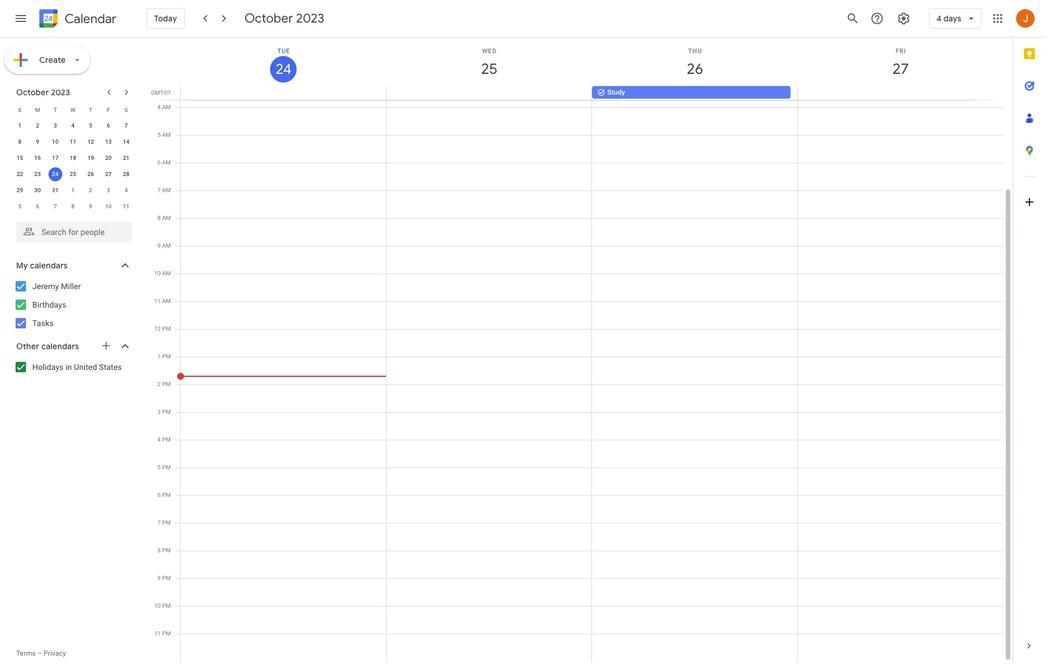 Task type: locate. For each thing, give the bounding box(es) containing it.
tue
[[277, 47, 290, 55]]

4 for november 4 element
[[125, 187, 128, 193]]

0 vertical spatial 3
[[54, 122, 57, 129]]

3 down the 27 element
[[107, 187, 110, 193]]

grid
[[148, 38, 1013, 662]]

8 for 8 pm
[[158, 547, 161, 554]]

9 down november 2 element
[[89, 203, 92, 210]]

row
[[11, 102, 135, 118], [11, 118, 135, 134], [11, 134, 135, 150], [11, 150, 135, 166], [11, 166, 135, 182], [11, 182, 135, 199], [11, 199, 135, 215]]

5 down 4 pm
[[158, 464, 161, 470]]

0 horizontal spatial s
[[18, 107, 22, 113]]

12 inside october 2023 grid
[[87, 139, 94, 145]]

24
[[275, 60, 291, 79], [52, 171, 59, 177]]

f
[[107, 107, 110, 113]]

0 vertical spatial 25
[[480, 59, 497, 79]]

22
[[17, 171, 23, 177]]

1 horizontal spatial 27
[[892, 59, 908, 79]]

0 horizontal spatial 2023
[[51, 87, 70, 98]]

12 element
[[84, 135, 98, 149]]

10 pm from the top
[[162, 575, 171, 581]]

row down november 1 element
[[11, 199, 135, 215]]

november 3 element
[[102, 184, 115, 197]]

pm down 8 pm
[[162, 575, 171, 581]]

5 pm
[[158, 464, 171, 470]]

29 element
[[13, 184, 27, 197]]

7 down 31 element
[[54, 203, 57, 210]]

october
[[245, 10, 293, 27], [16, 87, 49, 98]]

row down the "w"
[[11, 118, 135, 134]]

0 vertical spatial 12
[[87, 139, 94, 145]]

4 pm from the top
[[162, 409, 171, 415]]

8
[[18, 139, 21, 145], [71, 203, 75, 210], [157, 215, 161, 221], [158, 547, 161, 554]]

18 element
[[66, 151, 80, 165]]

1 vertical spatial 27
[[105, 171, 112, 177]]

25 down 18 element
[[70, 171, 76, 177]]

cell down 24 link on the top left of the page
[[181, 86, 386, 100]]

7 row from the top
[[11, 199, 135, 215]]

24 inside grid
[[275, 60, 291, 79]]

2 down 1 pm
[[158, 381, 161, 387]]

15
[[17, 155, 23, 161]]

6 down 5 am
[[157, 159, 161, 166]]

0 vertical spatial 26
[[686, 59, 703, 79]]

5 am from the top
[[162, 215, 171, 221]]

row containing 29
[[11, 182, 135, 199]]

6 am from the top
[[162, 242, 171, 249]]

9 am
[[157, 242, 171, 249]]

4 for 4 am
[[157, 104, 161, 110]]

27 down 20 element on the top left
[[105, 171, 112, 177]]

1 horizontal spatial 2023
[[296, 10, 324, 27]]

1 vertical spatial 1
[[71, 187, 75, 193]]

2 am from the top
[[162, 132, 171, 138]]

fri
[[896, 47, 907, 55]]

0 horizontal spatial 25
[[70, 171, 76, 177]]

s
[[18, 107, 22, 113], [124, 107, 128, 113]]

october 2023 up m
[[16, 87, 70, 98]]

10 element
[[48, 135, 62, 149]]

pm down 6 pm
[[162, 520, 171, 526]]

0 horizontal spatial 3
[[54, 122, 57, 129]]

8 pm from the top
[[162, 520, 171, 526]]

4 days
[[937, 13, 962, 24]]

2 down 26 element
[[89, 187, 92, 193]]

10 up 11 am
[[154, 270, 161, 277]]

november 10 element
[[102, 200, 115, 214]]

row up 25 element
[[11, 150, 135, 166]]

jeremy miller
[[32, 282, 81, 291]]

–
[[37, 649, 42, 658]]

0 horizontal spatial 26
[[87, 171, 94, 177]]

october up m
[[16, 87, 49, 98]]

pm
[[162, 326, 171, 332], [162, 353, 171, 360], [162, 381, 171, 387], [162, 409, 171, 415], [162, 436, 171, 443], [162, 464, 171, 470], [162, 492, 171, 498], [162, 520, 171, 526], [162, 547, 171, 554], [162, 575, 171, 581], [162, 603, 171, 609], [162, 630, 171, 637]]

cell
[[181, 86, 386, 100], [386, 86, 592, 100], [798, 86, 1003, 100]]

17 element
[[48, 151, 62, 165]]

cell down 25 link
[[386, 86, 592, 100]]

my calendars button
[[2, 256, 143, 275]]

3
[[54, 122, 57, 129], [107, 187, 110, 193], [158, 409, 161, 415]]

4 inside popup button
[[937, 13, 942, 24]]

4 for 4 pm
[[158, 436, 161, 443]]

2023 down create
[[51, 87, 70, 98]]

5 down 29 element
[[18, 203, 21, 210]]

10
[[52, 139, 59, 145], [105, 203, 112, 210], [154, 270, 161, 277], [154, 603, 161, 609]]

1 horizontal spatial 3
[[107, 187, 110, 193]]

2
[[36, 122, 39, 129], [89, 187, 92, 193], [158, 381, 161, 387]]

november 5 element
[[13, 200, 27, 214]]

26 down the thu
[[686, 59, 703, 79]]

None search field
[[0, 217, 143, 242]]

0 vertical spatial 2
[[36, 122, 39, 129]]

row containing 5
[[11, 199, 135, 215]]

7 down 6 pm
[[158, 520, 161, 526]]

27 down fri
[[892, 59, 908, 79]]

1 for november 1 element
[[71, 187, 75, 193]]

am down 9 am
[[162, 270, 171, 277]]

11
[[70, 139, 76, 145], [123, 203, 129, 210], [154, 298, 161, 304], [154, 630, 161, 637]]

main drawer image
[[14, 12, 28, 25]]

gmt-
[[151, 89, 164, 96]]

6 row from the top
[[11, 182, 135, 199]]

9
[[36, 139, 39, 145], [89, 203, 92, 210], [157, 242, 161, 249], [158, 575, 161, 581]]

9 up 10 pm
[[158, 575, 161, 581]]

1 cell from the left
[[181, 86, 386, 100]]

27
[[892, 59, 908, 79], [105, 171, 112, 177]]

2 for november 2 element
[[89, 187, 92, 193]]

grid containing 25
[[148, 38, 1013, 662]]

21
[[123, 155, 129, 161]]

11 up 18
[[70, 139, 76, 145]]

0 vertical spatial october 2023
[[245, 10, 324, 27]]

calendar element
[[37, 7, 117, 32]]

pm down 7 pm
[[162, 547, 171, 554]]

9 pm from the top
[[162, 547, 171, 554]]

3 cell from the left
[[798, 86, 1003, 100]]

24 inside cell
[[52, 171, 59, 177]]

11 down november 4 element
[[123, 203, 129, 210]]

holidays
[[32, 363, 64, 372]]

6 down the 5 pm
[[158, 492, 161, 498]]

2 pm from the top
[[162, 353, 171, 360]]

wed
[[482, 47, 497, 55]]

tasks
[[32, 319, 54, 328]]

18
[[70, 155, 76, 161]]

t left 'f'
[[89, 107, 92, 113]]

30
[[34, 187, 41, 193]]

calendars up jeremy
[[30, 260, 68, 271]]

fri 27
[[892, 47, 908, 79]]

1 vertical spatial 25
[[70, 171, 76, 177]]

am
[[162, 104, 171, 110], [162, 132, 171, 138], [162, 159, 171, 166], [162, 187, 171, 193], [162, 215, 171, 221], [162, 242, 171, 249], [162, 270, 171, 277], [162, 298, 171, 304]]

1 vertical spatial 2
[[89, 187, 92, 193]]

28 element
[[119, 167, 133, 181]]

13 element
[[102, 135, 115, 149]]

12 pm from the top
[[162, 630, 171, 637]]

4 left days
[[937, 13, 942, 24]]

26 link
[[682, 56, 708, 83]]

am up 8 am
[[162, 187, 171, 193]]

1 horizontal spatial 25
[[480, 59, 497, 79]]

25 down wed
[[480, 59, 497, 79]]

5 am
[[157, 132, 171, 138]]

7 up 8 am
[[157, 187, 161, 193]]

1
[[18, 122, 21, 129], [71, 187, 75, 193], [158, 353, 161, 360]]

11 inside november 11 "element"
[[123, 203, 129, 210]]

8 down november 1 element
[[71, 203, 75, 210]]

calendars up in
[[41, 341, 79, 352]]

thu
[[688, 47, 702, 55]]

17
[[52, 155, 59, 161]]

study row
[[175, 86, 1013, 100]]

2023 up 24 link on the top left of the page
[[296, 10, 324, 27]]

0 horizontal spatial 24
[[52, 171, 59, 177]]

6
[[107, 122, 110, 129], [157, 159, 161, 166], [36, 203, 39, 210], [158, 492, 161, 498]]

10 for november 10 element
[[105, 203, 112, 210]]

cell down 27 link
[[798, 86, 1003, 100]]

1 horizontal spatial 24
[[275, 60, 291, 79]]

7 for november 7 element
[[54, 203, 57, 210]]

2 for 2 pm
[[158, 381, 161, 387]]

9 up 10 am
[[157, 242, 161, 249]]

2 horizontal spatial 1
[[158, 353, 161, 360]]

5 row from the top
[[11, 166, 135, 182]]

2 vertical spatial 2
[[158, 381, 161, 387]]

5 for 5 am
[[157, 132, 161, 138]]

27 inside october 2023 grid
[[105, 171, 112, 177]]

5 up 12 element
[[89, 122, 92, 129]]

1 vertical spatial october
[[16, 87, 49, 98]]

1 horizontal spatial 12
[[154, 326, 161, 332]]

1 vertical spatial 2023
[[51, 87, 70, 98]]

1 for 1 pm
[[158, 353, 161, 360]]

13
[[105, 139, 112, 145]]

1 am from the top
[[162, 104, 171, 110]]

united
[[74, 363, 97, 372]]

pm down 4 pm
[[162, 464, 171, 470]]

am down 07
[[162, 104, 171, 110]]

am for 11 am
[[162, 298, 171, 304]]

pm down the 5 pm
[[162, 492, 171, 498]]

2023
[[296, 10, 324, 27], [51, 87, 70, 98]]

4 down 28 element
[[125, 187, 128, 193]]

pm up 1 pm
[[162, 326, 171, 332]]

11 element
[[66, 135, 80, 149]]

2 horizontal spatial 2
[[158, 381, 161, 387]]

1 down 12 pm
[[158, 353, 161, 360]]

november 9 element
[[84, 200, 98, 214]]

1 vertical spatial 26
[[87, 171, 94, 177]]

1 vertical spatial calendars
[[41, 341, 79, 352]]

3 pm from the top
[[162, 381, 171, 387]]

4 am from the top
[[162, 187, 171, 193]]

1 up 15
[[18, 122, 21, 129]]

s right 'f'
[[124, 107, 128, 113]]

0 vertical spatial october
[[245, 10, 293, 27]]

8 up 9 pm
[[158, 547, 161, 554]]

7 am from the top
[[162, 270, 171, 277]]

0 horizontal spatial 1
[[18, 122, 21, 129]]

2 down m
[[36, 122, 39, 129]]

pm up 2 pm
[[162, 353, 171, 360]]

6 am
[[157, 159, 171, 166]]

23 element
[[31, 167, 44, 181]]

10 up 17
[[52, 139, 59, 145]]

terms
[[16, 649, 36, 658]]

8 pm
[[158, 547, 171, 554]]

10 am
[[154, 270, 171, 277]]

11 down 10 am
[[154, 298, 161, 304]]

7 pm from the top
[[162, 492, 171, 498]]

14 element
[[119, 135, 133, 149]]

6 pm
[[158, 492, 171, 498]]

26 down 19 element
[[87, 171, 94, 177]]

tab list
[[1014, 38, 1045, 630]]

row containing 22
[[11, 166, 135, 182]]

am for 6 am
[[162, 159, 171, 166]]

10 for 10 pm
[[154, 603, 161, 609]]

october up the tue
[[245, 10, 293, 27]]

am down 5 am
[[162, 159, 171, 166]]

6 down 30 element at the left top of page
[[36, 203, 39, 210]]

calendar
[[65, 11, 117, 27]]

pm down 3 pm
[[162, 436, 171, 443]]

row down 18 element
[[11, 166, 135, 182]]

0 horizontal spatial t
[[54, 107, 57, 113]]

4 down gmt-
[[157, 104, 161, 110]]

10 down the november 3 element
[[105, 203, 112, 210]]

add other calendars image
[[100, 340, 112, 352]]

5
[[89, 122, 92, 129], [157, 132, 161, 138], [18, 203, 21, 210], [158, 464, 161, 470]]

0 vertical spatial 2023
[[296, 10, 324, 27]]

1 horizontal spatial s
[[124, 107, 128, 113]]

4 down 3 pm
[[158, 436, 161, 443]]

12 down 11 am
[[154, 326, 161, 332]]

24 down the tue
[[275, 60, 291, 79]]

0 horizontal spatial 27
[[105, 171, 112, 177]]

3 for the november 3 element
[[107, 187, 110, 193]]

10 up 11 pm
[[154, 603, 161, 609]]

pm for 6 pm
[[162, 492, 171, 498]]

1 horizontal spatial 2
[[89, 187, 92, 193]]

0 vertical spatial 1
[[18, 122, 21, 129]]

0 vertical spatial 24
[[275, 60, 291, 79]]

25
[[480, 59, 497, 79], [70, 171, 76, 177]]

9 for 9 am
[[157, 242, 161, 249]]

november 6 element
[[31, 200, 44, 214]]

3 for 3 pm
[[158, 409, 161, 415]]

am down 4 am
[[162, 132, 171, 138]]

pm up 3 pm
[[162, 381, 171, 387]]

3 row from the top
[[11, 134, 135, 150]]

pm down 2 pm
[[162, 409, 171, 415]]

1 vertical spatial 24
[[52, 171, 59, 177]]

1 horizontal spatial october
[[245, 10, 293, 27]]

12 pm
[[154, 326, 171, 332]]

0 horizontal spatial october 2023
[[16, 87, 70, 98]]

s left m
[[18, 107, 22, 113]]

15 element
[[13, 151, 27, 165]]

11 inside 11 element
[[70, 139, 76, 145]]

6 pm from the top
[[162, 464, 171, 470]]

2 vertical spatial 3
[[158, 409, 161, 415]]

26 inside october 2023 grid
[[87, 171, 94, 177]]

12 up the 19
[[87, 139, 94, 145]]

t left the "w"
[[54, 107, 57, 113]]

row up 18
[[11, 134, 135, 150]]

november 11 element
[[119, 200, 133, 214]]

8 am from the top
[[162, 298, 171, 304]]

create
[[39, 55, 66, 65]]

am down 8 am
[[162, 242, 171, 249]]

pm for 5 pm
[[162, 464, 171, 470]]

row group
[[11, 118, 135, 215]]

8 up 9 am
[[157, 215, 161, 221]]

7 for 7 am
[[157, 187, 161, 193]]

2 horizontal spatial 3
[[158, 409, 161, 415]]

calendars
[[30, 260, 68, 271], [41, 341, 79, 352]]

pm down 9 pm
[[162, 603, 171, 609]]

3 am from the top
[[162, 159, 171, 166]]

other
[[16, 341, 39, 352]]

calendar heading
[[62, 11, 117, 27]]

11 pm from the top
[[162, 603, 171, 609]]

2 pm
[[158, 381, 171, 387]]

october 2023
[[245, 10, 324, 27], [16, 87, 70, 98]]

november 1 element
[[66, 184, 80, 197]]

5 up "6 am"
[[157, 132, 161, 138]]

2 vertical spatial 1
[[158, 353, 161, 360]]

5 pm from the top
[[162, 436, 171, 443]]

1 pm from the top
[[162, 326, 171, 332]]

1 down 25 element
[[71, 187, 75, 193]]

4 pm
[[158, 436, 171, 443]]

24 down 17 element on the top
[[52, 171, 59, 177]]

1 row from the top
[[11, 102, 135, 118]]

1 vertical spatial 3
[[107, 187, 110, 193]]

4
[[937, 13, 942, 24], [157, 104, 161, 110], [71, 122, 75, 129], [125, 187, 128, 193], [158, 436, 161, 443]]

0 vertical spatial calendars
[[30, 260, 68, 271]]

calendars for other calendars
[[41, 341, 79, 352]]

4 row from the top
[[11, 150, 135, 166]]

11 down 10 pm
[[154, 630, 161, 637]]

25 inside wed 25
[[480, 59, 497, 79]]

Search for people text field
[[23, 222, 125, 242]]

8 up 15
[[18, 139, 21, 145]]

pm down 10 pm
[[162, 630, 171, 637]]

1 vertical spatial 12
[[154, 326, 161, 332]]

3 up the "10" element
[[54, 122, 57, 129]]

0 horizontal spatial 12
[[87, 139, 94, 145]]

3 down 2 pm
[[158, 409, 161, 415]]

4 am
[[157, 104, 171, 110]]

row up november 8 element
[[11, 182, 135, 199]]

1 horizontal spatial 26
[[686, 59, 703, 79]]

am for 5 am
[[162, 132, 171, 138]]

5 for 5 pm
[[158, 464, 161, 470]]

study button
[[592, 86, 791, 99]]

am up 12 pm
[[162, 298, 171, 304]]

2 row from the top
[[11, 118, 135, 134]]

am up 9 am
[[162, 215, 171, 221]]

1 horizontal spatial t
[[89, 107, 92, 113]]

1 horizontal spatial 1
[[71, 187, 75, 193]]

10 pm
[[154, 603, 171, 609]]

row group containing 1
[[11, 118, 135, 215]]

row up 11 element
[[11, 102, 135, 118]]

october 2023 up the tue
[[245, 10, 324, 27]]



Task type: vqa. For each thing, say whether or not it's contained in the screenshot.


Task type: describe. For each thing, give the bounding box(es) containing it.
0 vertical spatial 27
[[892, 59, 908, 79]]

create button
[[5, 46, 90, 74]]

study
[[608, 88, 625, 96]]

31 element
[[48, 184, 62, 197]]

0 horizontal spatial 2
[[36, 122, 39, 129]]

8 for 8 am
[[157, 215, 161, 221]]

24, today element
[[48, 167, 62, 181]]

1 s from the left
[[18, 107, 22, 113]]

2 s from the left
[[124, 107, 128, 113]]

0 horizontal spatial october
[[16, 87, 49, 98]]

november 2 element
[[84, 184, 98, 197]]

1 horizontal spatial october 2023
[[245, 10, 324, 27]]

am for 10 am
[[162, 270, 171, 277]]

07
[[164, 89, 171, 96]]

today
[[154, 13, 177, 24]]

12 for 12 pm
[[154, 326, 161, 332]]

23
[[34, 171, 41, 177]]

row containing 8
[[11, 134, 135, 150]]

tue 24
[[275, 47, 291, 79]]

19
[[87, 155, 94, 161]]

6 for november 6 element
[[36, 203, 39, 210]]

24 link
[[270, 56, 297, 83]]

7 for 7 pm
[[158, 520, 161, 526]]

miller
[[61, 282, 81, 291]]

in
[[66, 363, 72, 372]]

thu 26
[[686, 47, 703, 79]]

6 for 6 am
[[157, 159, 161, 166]]

am for 4 am
[[162, 104, 171, 110]]

19 element
[[84, 151, 98, 165]]

10 for the "10" element
[[52, 139, 59, 145]]

pm for 3 pm
[[162, 409, 171, 415]]

2 t from the left
[[89, 107, 92, 113]]

pm for 11 pm
[[162, 630, 171, 637]]

birthdays
[[32, 300, 66, 309]]

pm for 2 pm
[[162, 381, 171, 387]]

jeremy
[[32, 282, 59, 291]]

16 element
[[31, 151, 44, 165]]

other calendars button
[[2, 337, 143, 356]]

27 element
[[102, 167, 115, 181]]

days
[[944, 13, 962, 24]]

22 element
[[13, 167, 27, 181]]

pm for 7 pm
[[162, 520, 171, 526]]

16
[[34, 155, 41, 161]]

9 pm
[[158, 575, 171, 581]]

25 element
[[66, 167, 80, 181]]

privacy
[[44, 649, 66, 658]]

31
[[52, 187, 59, 193]]

7 am
[[157, 187, 171, 193]]

8 for november 8 element
[[71, 203, 75, 210]]

20 element
[[102, 151, 115, 165]]

1 vertical spatial october 2023
[[16, 87, 70, 98]]

wed 25
[[480, 47, 497, 79]]

9 for november 9 element
[[89, 203, 92, 210]]

am for 8 am
[[162, 215, 171, 221]]

12 for 12
[[87, 139, 94, 145]]

gmt-07
[[151, 89, 171, 96]]

11 for 11 element
[[70, 139, 76, 145]]

14
[[123, 139, 129, 145]]

11 for 11 pm
[[154, 630, 161, 637]]

7 up "14"
[[125, 122, 128, 129]]

october 2023 grid
[[11, 102, 135, 215]]

20
[[105, 155, 112, 161]]

11 pm
[[154, 630, 171, 637]]

pm for 9 pm
[[162, 575, 171, 581]]

11 am
[[154, 298, 171, 304]]

9 for 9 pm
[[158, 575, 161, 581]]

am for 9 am
[[162, 242, 171, 249]]

8 am
[[157, 215, 171, 221]]

pm for 12 pm
[[162, 326, 171, 332]]

26 element
[[84, 167, 98, 181]]

27 link
[[888, 56, 914, 83]]

row containing s
[[11, 102, 135, 118]]

29
[[17, 187, 23, 193]]

pm for 8 pm
[[162, 547, 171, 554]]

25 link
[[476, 56, 503, 83]]

november 8 element
[[66, 200, 80, 214]]

my calendars
[[16, 260, 68, 271]]

m
[[35, 107, 40, 113]]

4 for 4 days
[[937, 13, 942, 24]]

pm for 10 pm
[[162, 603, 171, 609]]

am for 7 am
[[162, 187, 171, 193]]

4 down the "w"
[[71, 122, 75, 129]]

11 for 11 am
[[154, 298, 161, 304]]

privacy link
[[44, 649, 66, 658]]

6 for 6 pm
[[158, 492, 161, 498]]

terms link
[[16, 649, 36, 658]]

row containing 1
[[11, 118, 135, 134]]

11 for november 11 "element"
[[123, 203, 129, 210]]

1 pm
[[158, 353, 171, 360]]

30 element
[[31, 184, 44, 197]]

my
[[16, 260, 28, 271]]

5 for november 5 element
[[18, 203, 21, 210]]

28
[[123, 171, 129, 177]]

november 4 element
[[119, 184, 133, 197]]

my calendars list
[[2, 277, 143, 333]]

2 cell from the left
[[386, 86, 592, 100]]

25 inside row
[[70, 171, 76, 177]]

states
[[99, 363, 122, 372]]

today button
[[147, 5, 185, 32]]

w
[[70, 107, 76, 113]]

24 cell
[[46, 166, 64, 182]]

6 down 'f'
[[107, 122, 110, 129]]

calendars for my calendars
[[30, 260, 68, 271]]

november 7 element
[[48, 200, 62, 214]]

3 pm
[[158, 409, 171, 415]]

7 pm
[[158, 520, 171, 526]]

pm for 4 pm
[[162, 436, 171, 443]]

21 element
[[119, 151, 133, 165]]

9 up 16
[[36, 139, 39, 145]]

other calendars
[[16, 341, 79, 352]]

holidays in united states
[[32, 363, 122, 372]]

terms – privacy
[[16, 649, 66, 658]]

settings menu image
[[897, 12, 911, 25]]

row containing 15
[[11, 150, 135, 166]]

pm for 1 pm
[[162, 353, 171, 360]]

10 for 10 am
[[154, 270, 161, 277]]

1 t from the left
[[54, 107, 57, 113]]

4 days button
[[929, 5, 982, 32]]



